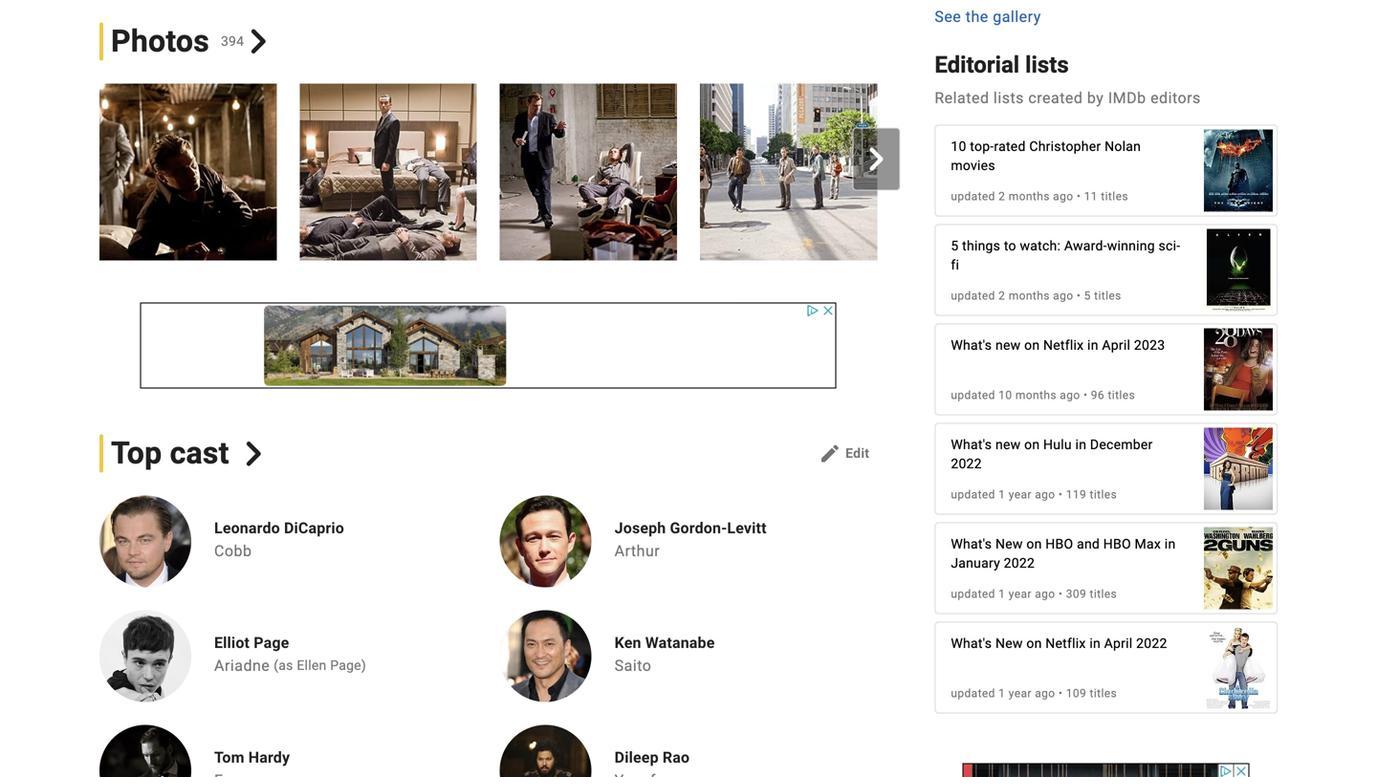 Task type: vqa. For each thing, say whether or not it's contained in the screenshot.
(
no



Task type: describe. For each thing, give the bounding box(es) containing it.
see the gallery
[[935, 8, 1042, 26]]

2022 for new
[[951, 456, 982, 472]]

related lists created by imdb editors
[[935, 89, 1201, 107]]

new for hulu
[[996, 437, 1021, 453]]

• for 5 things to watch: award-winning sci- fi
[[1077, 289, 1081, 303]]

top-
[[970, 139, 994, 155]]

december
[[1091, 437, 1153, 453]]

top
[[111, 436, 162, 472]]

(as
[[274, 658, 293, 674]]

in for what's new on netflix in april 2023
[[1088, 338, 1099, 354]]

alien (1979) image
[[1204, 219, 1273, 321]]

394
[[221, 33, 244, 49]]

ellen
[[297, 658, 327, 674]]

tom hardy link
[[214, 749, 290, 768]]

hilary duff and chad michael murray in a cinderella story (2004) image
[[1204, 617, 1273, 719]]

on for what's new on hulu in december 2022
[[1025, 437, 1040, 453]]

309
[[1066, 588, 1087, 601]]

elliot page ariadne (as ellen page)
[[214, 634, 366, 676]]

dileep rao link
[[615, 749, 690, 768]]

winning
[[1108, 238, 1156, 254]]

edit
[[846, 446, 870, 461]]

dileep rao image
[[500, 726, 592, 778]]

what's new on netflix in april 2023
[[951, 338, 1166, 354]]

related
[[935, 89, 990, 107]]

96
[[1091, 389, 1105, 402]]

award-
[[1065, 238, 1108, 254]]

dileep rao
[[615, 749, 690, 767]]

max
[[1135, 537, 1162, 553]]

ago for what's new on netflix in april 2022
[[1035, 687, 1056, 701]]

and
[[1077, 537, 1100, 553]]

109
[[1066, 687, 1087, 701]]

photos
[[111, 23, 209, 59]]

editorial lists
[[935, 51, 1069, 79]]

1 for what's new on netflix in april 2022
[[999, 687, 1006, 701]]

to
[[1004, 238, 1017, 254]]

page
[[254, 634, 289, 653]]

leonardo dicaprio cobb
[[214, 520, 344, 561]]

10 inside 10 top-rated christopher nolan movies
[[951, 139, 967, 155]]

2 hbo from the left
[[1104, 537, 1132, 553]]

cobb
[[214, 543, 252, 561]]

leonardo dicaprio, joseph gordon-levitt, tom hardy, elliot page, ken watanabe, and dileep rao in inception (2010) image
[[700, 83, 878, 261]]

1 horizontal spatial 10
[[999, 389, 1013, 402]]

updated 10 months ago • 96 titles
[[951, 389, 1136, 402]]

2 for top-
[[999, 190, 1006, 203]]

gordon-
[[670, 520, 727, 538]]

elliot page link
[[214, 634, 374, 653]]

titles for what's new on netflix in april 2023
[[1108, 389, 1136, 402]]

arthur
[[615, 543, 660, 561]]

morgan freeman, gary oldman, christian bale, michael caine, aaron eckhart, heath ledger, maggie gyllenhaal, cillian murphy, and chin han in the dark knight (2008) image
[[1204, 120, 1273, 222]]

april for 2023
[[1102, 338, 1131, 354]]

leonardo dicaprio, christopher nolan, and elliot page in inception (2010) image
[[500, 83, 677, 261]]

editors
[[1151, 89, 1201, 107]]

updated 2 months ago • 11 titles
[[951, 190, 1129, 203]]

rao
[[663, 749, 690, 767]]

titles for 10 top-rated christopher nolan movies
[[1101, 190, 1129, 203]]

edit image
[[819, 443, 842, 466]]

created
[[1029, 89, 1083, 107]]

joseph
[[615, 520, 666, 538]]

saito link
[[615, 657, 652, 676]]

titles for what's new on hbo and hbo max in january 2022
[[1090, 588, 1118, 601]]

editorial
[[935, 51, 1020, 79]]

ariadne link
[[214, 657, 270, 676]]

see the gallery button
[[935, 5, 1042, 28]]

nolan
[[1105, 139, 1141, 155]]

ariadne
[[214, 657, 270, 676]]

ken watanabe saito
[[615, 634, 715, 676]]

imdb
[[1109, 89, 1147, 107]]

updated for what's new on hulu in december 2022
[[951, 488, 996, 502]]

what's for what's new on netflix in april 2023
[[951, 338, 992, 354]]

january
[[951, 556, 1001, 572]]

watanabe
[[646, 634, 715, 653]]

months for watch:
[[1009, 289, 1050, 303]]

christopher
[[1030, 139, 1102, 155]]

the
[[966, 8, 989, 26]]

titles for what's new on netflix in april 2022
[[1090, 687, 1118, 701]]

things
[[963, 238, 1001, 254]]

in for what's new on netflix in april 2022
[[1090, 636, 1101, 652]]

updated 2 months ago • 5 titles
[[951, 289, 1122, 303]]

dileep
[[615, 749, 659, 767]]

ago for what's new on hbo and hbo max in january 2022
[[1035, 588, 1056, 601]]

tom hardy
[[214, 749, 290, 767]]

gallery
[[993, 8, 1042, 26]]

leonardo
[[214, 520, 280, 538]]

2023
[[1135, 338, 1166, 354]]

elliot page image
[[99, 611, 191, 703]]

updated 1 year ago • 119 titles
[[951, 488, 1118, 502]]

2 for things
[[999, 289, 1006, 303]]

watch:
[[1020, 238, 1061, 254]]

netflix for new
[[1044, 338, 1084, 354]]

• for what's new on netflix in april 2022
[[1059, 687, 1063, 701]]

see
[[935, 8, 962, 26]]

ken watanabe image
[[500, 611, 592, 703]]

what's for what's new on netflix in april 2022
[[951, 636, 992, 652]]

10 top-rated christopher nolan movies
[[951, 139, 1141, 174]]

tom
[[214, 749, 245, 767]]

ken
[[615, 634, 642, 653]]

netflix for new
[[1046, 636, 1086, 652]]

months for netflix
[[1016, 389, 1057, 402]]

in for what's new on hulu in december 2022
[[1076, 437, 1087, 453]]

joseph gordon-levitt link
[[615, 519, 767, 538]]

leonardo dicaprio, tom berenger, joseph gordon-levitt, tom hardy, cillian murphy, elliot page, and ken watanabe in inception (2010) image
[[300, 83, 477, 261]]



Task type: locate. For each thing, give the bounding box(es) containing it.
3 1 from the top
[[999, 687, 1006, 701]]

on down updated 1 year ago • 309 titles
[[1027, 636, 1042, 652]]

lists for related
[[994, 89, 1025, 107]]

joseph gordon-levitt image
[[500, 496, 592, 588]]

april for 2022
[[1105, 636, 1133, 652]]

11
[[1085, 190, 1098, 203]]

in up 96
[[1088, 338, 1099, 354]]

updated for what's new on hbo and hbo max in january 2022
[[951, 588, 996, 601]]

0 horizontal spatial advertisement element
[[140, 303, 837, 389]]

on for what's new on hbo and hbo max in january 2022
[[1027, 537, 1042, 553]]

hbo
[[1046, 537, 1074, 553], [1104, 537, 1132, 553]]

in inside what's new on hbo and hbo max in january 2022
[[1165, 537, 1176, 553]]

updated for what's new on netflix in april 2023
[[951, 389, 996, 402]]

titles for 5 things to watch: award-winning sci- fi
[[1095, 289, 1122, 303]]

5 inside 5 things to watch: award-winning sci- fi
[[951, 238, 959, 254]]

2022 inside what's new on hbo and hbo max in january 2022
[[1004, 556, 1035, 572]]

1 vertical spatial 1
[[999, 588, 1006, 601]]

6 updated from the top
[[951, 687, 996, 701]]

titles
[[1101, 190, 1129, 203], [1095, 289, 1122, 303], [1108, 389, 1136, 402], [1090, 488, 1118, 502], [1090, 588, 1118, 601], [1090, 687, 1118, 701]]

group
[[77, 83, 1078, 261]]

1 vertical spatial new
[[996, 636, 1023, 652]]

year
[[1009, 488, 1032, 502], [1009, 588, 1032, 601], [1009, 687, 1032, 701]]

new down updated 1 year ago • 309 titles
[[996, 636, 1023, 652]]

2 year from the top
[[1009, 588, 1032, 601]]

in inside what's new on hulu in december 2022
[[1076, 437, 1087, 453]]

1 vertical spatial april
[[1105, 636, 1133, 652]]

leonardo dicaprio link
[[214, 519, 344, 538]]

5
[[951, 238, 959, 254], [1085, 289, 1091, 303]]

tom hardy image
[[99, 726, 191, 778]]

0 vertical spatial april
[[1102, 338, 1131, 354]]

hbo left the and
[[1046, 537, 1074, 553]]

what's inside what's new on hbo and hbo max in january 2022
[[951, 537, 992, 553]]

10 left top-
[[951, 139, 967, 155]]

titles right 96
[[1108, 389, 1136, 402]]

2 new from the top
[[996, 437, 1021, 453]]

5 updated from the top
[[951, 588, 996, 601]]

0 vertical spatial 2
[[999, 190, 1006, 203]]

2 vertical spatial year
[[1009, 687, 1032, 701]]

1 vertical spatial 2
[[999, 289, 1006, 303]]

new left the "hulu"
[[996, 437, 1021, 453]]

1 left 109
[[999, 687, 1006, 701]]

in
[[1088, 338, 1099, 354], [1076, 437, 1087, 453], [1165, 537, 1176, 553], [1090, 636, 1101, 652]]

levitt
[[727, 520, 767, 538]]

chevron right inline image
[[865, 148, 888, 171], [241, 442, 266, 466]]

1 horizontal spatial hbo
[[1104, 537, 1132, 553]]

1 year from the top
[[1009, 488, 1032, 502]]

updated for what's new on netflix in april 2022
[[951, 687, 996, 701]]

0 horizontal spatial lists
[[994, 89, 1025, 107]]

updated 1 year ago • 109 titles
[[951, 687, 1118, 701]]

page)
[[330, 658, 366, 674]]

april
[[1102, 338, 1131, 354], [1105, 636, 1133, 652]]

1 horizontal spatial chevron right inline image
[[865, 148, 888, 171]]

elliot
[[214, 634, 250, 653]]

months
[[1009, 190, 1050, 203], [1009, 289, 1050, 303], [1016, 389, 1057, 402]]

chevron right inline image
[[246, 29, 271, 54]]

what's new on netflix in april 2022
[[951, 636, 1168, 652]]

what's up updated 1 year ago • 119 titles
[[951, 437, 992, 453]]

by
[[1088, 89, 1104, 107]]

months down 10 top-rated christopher nolan movies
[[1009, 190, 1050, 203]]

1 vertical spatial new
[[996, 437, 1021, 453]]

fi
[[951, 257, 960, 273]]

1 vertical spatial year
[[1009, 588, 1032, 601]]

4 what's from the top
[[951, 636, 992, 652]]

2 2 from the top
[[999, 289, 1006, 303]]

2022 up updated 1 year ago • 119 titles
[[951, 456, 982, 472]]

3 what's from the top
[[951, 537, 992, 553]]

new
[[996, 537, 1023, 553], [996, 636, 1023, 652]]

in right max
[[1165, 537, 1176, 553]]

•
[[1077, 190, 1081, 203], [1077, 289, 1081, 303], [1084, 389, 1088, 402], [1059, 488, 1063, 502], [1059, 588, 1063, 601], [1059, 687, 1063, 701]]

1 1 from the top
[[999, 488, 1006, 502]]

hardy
[[248, 749, 290, 767]]

• left 309
[[1059, 588, 1063, 601]]

2022 inside what's new on hulu in december 2022
[[951, 456, 982, 472]]

months up the "hulu"
[[1016, 389, 1057, 402]]

on for what's new on netflix in april 2022
[[1027, 636, 1042, 652]]

• left 119
[[1059, 488, 1063, 502]]

mark wahlberg and denzel washington in 2 guns (2013) image
[[1204, 518, 1273, 620]]

on inside what's new on hulu in december 2022
[[1025, 437, 1040, 453]]

what's
[[951, 338, 992, 354], [951, 437, 992, 453], [951, 537, 992, 553], [951, 636, 992, 652]]

leonardo dicaprio image
[[99, 496, 191, 588]]

1 vertical spatial lists
[[994, 89, 1025, 107]]

4 updated from the top
[[951, 488, 996, 502]]

sci-
[[1159, 238, 1181, 254]]

2 1 from the top
[[999, 588, 1006, 601]]

in right the "hulu"
[[1076, 437, 1087, 453]]

ago
[[1053, 190, 1074, 203], [1053, 289, 1074, 303], [1060, 389, 1081, 402], [1035, 488, 1056, 502], [1035, 588, 1056, 601], [1035, 687, 1056, 701]]

0 vertical spatial chevron right inline image
[[865, 148, 888, 171]]

what's inside what's new on hulu in december 2022
[[951, 437, 992, 453]]

5 up the fi
[[951, 238, 959, 254]]

0 horizontal spatial chevron right inline image
[[241, 442, 266, 466]]

2 vertical spatial 2022
[[1137, 636, 1168, 652]]

top cast link
[[99, 435, 266, 473]]

• left 96
[[1084, 389, 1088, 402]]

2
[[999, 190, 1006, 203], [999, 289, 1006, 303]]

0 vertical spatial 5
[[951, 238, 959, 254]]

titles right 119
[[1090, 488, 1118, 502]]

on down updated 2 months ago • 5 titles
[[1025, 338, 1040, 354]]

1 vertical spatial 2022
[[1004, 556, 1035, 572]]

hbo right the and
[[1104, 537, 1132, 553]]

0 horizontal spatial 5
[[951, 238, 959, 254]]

2 down to
[[999, 289, 1006, 303]]

1 horizontal spatial advertisement element
[[963, 764, 1250, 778]]

arthur link
[[615, 543, 660, 561]]

1 vertical spatial netflix
[[1046, 636, 1086, 652]]

lists up created
[[1026, 51, 1069, 79]]

titles for what's new on hulu in december 2022
[[1090, 488, 1118, 502]]

on
[[1025, 338, 1040, 354], [1025, 437, 1040, 453], [1027, 537, 1042, 553], [1027, 636, 1042, 652]]

• for 10 top-rated christopher nolan movies
[[1077, 190, 1081, 203]]

0 vertical spatial months
[[1009, 190, 1050, 203]]

ago left 119
[[1035, 488, 1056, 502]]

hulu
[[1044, 437, 1072, 453]]

1 vertical spatial advertisement element
[[963, 764, 1250, 778]]

ken watanabe link
[[615, 634, 715, 653]]

• left 11
[[1077, 190, 1081, 203]]

what's new on hbo and hbo max in january 2022
[[951, 537, 1176, 572]]

1 vertical spatial chevron right inline image
[[241, 442, 266, 466]]

new for netflix
[[996, 338, 1021, 354]]

3 year from the top
[[1009, 687, 1032, 701]]

2 updated from the top
[[951, 289, 996, 303]]

0 vertical spatial netflix
[[1044, 338, 1084, 354]]

sandra bullock in 28 days (2000) image
[[1204, 319, 1273, 421]]

0 vertical spatial new
[[996, 537, 1023, 553]]

netflix
[[1044, 338, 1084, 354], [1046, 636, 1086, 652]]

leonardo dicaprio and ken watanabe in inception (2010) image
[[99, 83, 277, 261]]

0 vertical spatial advertisement element
[[140, 303, 837, 389]]

0 horizontal spatial 10
[[951, 139, 967, 155]]

new for hbo
[[996, 537, 1023, 553]]

• for what's new on hbo and hbo max in january 2022
[[1059, 588, 1063, 601]]

months down the watch:
[[1009, 289, 1050, 303]]

what's down updated 2 months ago • 5 titles
[[951, 338, 992, 354]]

titles right 309
[[1090, 588, 1118, 601]]

0 horizontal spatial hbo
[[1046, 537, 1074, 553]]

new inside what's new on hbo and hbo max in january 2022
[[996, 537, 1023, 553]]

0 horizontal spatial 2022
[[951, 456, 982, 472]]

ago for 10 top-rated christopher nolan movies
[[1053, 190, 1074, 203]]

year down what's new on hulu in december 2022
[[1009, 488, 1032, 502]]

cast
[[170, 436, 229, 472]]

dicaprio
[[284, 520, 344, 538]]

0 vertical spatial new
[[996, 338, 1021, 354]]

2022
[[951, 456, 982, 472], [1004, 556, 1035, 572], [1137, 636, 1168, 652]]

1 vertical spatial 10
[[999, 389, 1013, 402]]

2 what's from the top
[[951, 437, 992, 453]]

lukas haas and ken watanabe in inception (2010) image
[[901, 83, 1078, 261]]

1
[[999, 488, 1006, 502], [999, 588, 1006, 601], [999, 687, 1006, 701]]

new inside what's new on hulu in december 2022
[[996, 437, 1021, 453]]

updated for 5 things to watch: award-winning sci- fi
[[951, 289, 996, 303]]

3 updated from the top
[[951, 389, 996, 402]]

year left 109
[[1009, 687, 1032, 701]]

what's for what's new on hulu in december 2022
[[951, 437, 992, 453]]

0 vertical spatial 1
[[999, 488, 1006, 502]]

year for hulu
[[1009, 488, 1032, 502]]

1 updated from the top
[[951, 190, 996, 203]]

1 new from the top
[[996, 338, 1021, 354]]

on inside what's new on hbo and hbo max in january 2022
[[1027, 537, 1042, 553]]

1 new from the top
[[996, 537, 1023, 553]]

ago left 309
[[1035, 588, 1056, 601]]

advertisement element
[[140, 303, 837, 389], [963, 764, 1250, 778]]

ago for what's new on hulu in december 2022
[[1035, 488, 1056, 502]]

cobb link
[[214, 543, 252, 561]]

• left 109
[[1059, 687, 1063, 701]]

2022 for new
[[1137, 636, 1168, 652]]

2 new from the top
[[996, 636, 1023, 652]]

• for what's new on hulu in december 2022
[[1059, 488, 1063, 502]]

1 horizontal spatial 5
[[1085, 289, 1091, 303]]

julie chen moonves in big brother (2000) image
[[1204, 418, 1273, 520]]

2022 left hilary duff and chad michael murray in a cinderella story (2004) image at the bottom of page
[[1137, 636, 1168, 652]]

0 vertical spatial year
[[1009, 488, 1032, 502]]

year for netflix
[[1009, 687, 1032, 701]]

119
[[1066, 488, 1087, 502]]

updated
[[951, 190, 996, 203], [951, 289, 996, 303], [951, 389, 996, 402], [951, 488, 996, 502], [951, 588, 996, 601], [951, 687, 996, 701]]

new
[[996, 338, 1021, 354], [996, 437, 1021, 453]]

1 horizontal spatial lists
[[1026, 51, 1069, 79]]

movies
[[951, 158, 996, 174]]

new down updated 2 months ago • 5 titles
[[996, 338, 1021, 354]]

0 vertical spatial 10
[[951, 139, 967, 155]]

1 horizontal spatial 2022
[[1004, 556, 1035, 572]]

ago left 109
[[1035, 687, 1056, 701]]

0 vertical spatial lists
[[1026, 51, 1069, 79]]

months for christopher
[[1009, 190, 1050, 203]]

on down updated 1 year ago • 119 titles
[[1027, 537, 1042, 553]]

0 vertical spatial 2022
[[951, 456, 982, 472]]

updated for 10 top-rated christopher nolan movies
[[951, 190, 996, 203]]

10
[[951, 139, 967, 155], [999, 389, 1013, 402]]

year left 309
[[1009, 588, 1032, 601]]

1 for what's new on hbo and hbo max in january 2022
[[999, 588, 1006, 601]]

lists for editorial
[[1026, 51, 1069, 79]]

• down 5 things to watch: award-winning sci- fi
[[1077, 289, 1081, 303]]

netflix down 309
[[1046, 636, 1086, 652]]

ago left 11
[[1053, 190, 1074, 203]]

joseph gordon-levitt arthur
[[615, 520, 767, 561]]

2 vertical spatial 1
[[999, 687, 1006, 701]]

1 down what's new on hulu in december 2022
[[999, 488, 1006, 502]]

edit button
[[811, 439, 878, 469]]

in down updated 1 year ago • 309 titles
[[1090, 636, 1101, 652]]

ago for what's new on netflix in april 2023
[[1060, 389, 1081, 402]]

1 what's from the top
[[951, 338, 992, 354]]

what's down updated 1 year ago • 309 titles
[[951, 636, 992, 652]]

new up january
[[996, 537, 1023, 553]]

new for netflix
[[996, 636, 1023, 652]]

year for hbo
[[1009, 588, 1032, 601]]

2 up to
[[999, 190, 1006, 203]]

what's for what's new on hbo and hbo max in january 2022
[[951, 537, 992, 553]]

lists down the editorial lists on the top right
[[994, 89, 1025, 107]]

1 vertical spatial months
[[1009, 289, 1050, 303]]

titles down award-
[[1095, 289, 1122, 303]]

1 hbo from the left
[[1046, 537, 1074, 553]]

what's up january
[[951, 537, 992, 553]]

1 down january
[[999, 588, 1006, 601]]

on for what's new on netflix in april 2023
[[1025, 338, 1040, 354]]

1 vertical spatial 5
[[1085, 289, 1091, 303]]

5 down 5 things to watch: award-winning sci- fi
[[1085, 289, 1091, 303]]

netflix up the updated 10 months ago • 96 titles
[[1044, 338, 1084, 354]]

10 down what's new on netflix in april 2023
[[999, 389, 1013, 402]]

titles right 11
[[1101, 190, 1129, 203]]

1 2 from the top
[[999, 190, 1006, 203]]

2022 up updated 1 year ago • 309 titles
[[1004, 556, 1035, 572]]

2 vertical spatial months
[[1016, 389, 1057, 402]]

chevron right inline image inside top cast link
[[241, 442, 266, 466]]

rated
[[994, 139, 1026, 155]]

1 for what's new on hulu in december 2022
[[999, 488, 1006, 502]]

saito
[[615, 657, 652, 676]]

top cast
[[111, 436, 229, 472]]

on left the "hulu"
[[1025, 437, 1040, 453]]

• for what's new on netflix in april 2023
[[1084, 389, 1088, 402]]

ago for 5 things to watch: award-winning sci- fi
[[1053, 289, 1074, 303]]

updated 1 year ago • 309 titles
[[951, 588, 1118, 601]]

2 horizontal spatial 2022
[[1137, 636, 1168, 652]]

ago left 96
[[1060, 389, 1081, 402]]

titles right 109
[[1090, 687, 1118, 701]]

5 things to watch: award-winning sci- fi
[[951, 238, 1181, 273]]

what's new on hulu in december 2022
[[951, 437, 1153, 472]]

ago down 5 things to watch: award-winning sci- fi
[[1053, 289, 1074, 303]]



